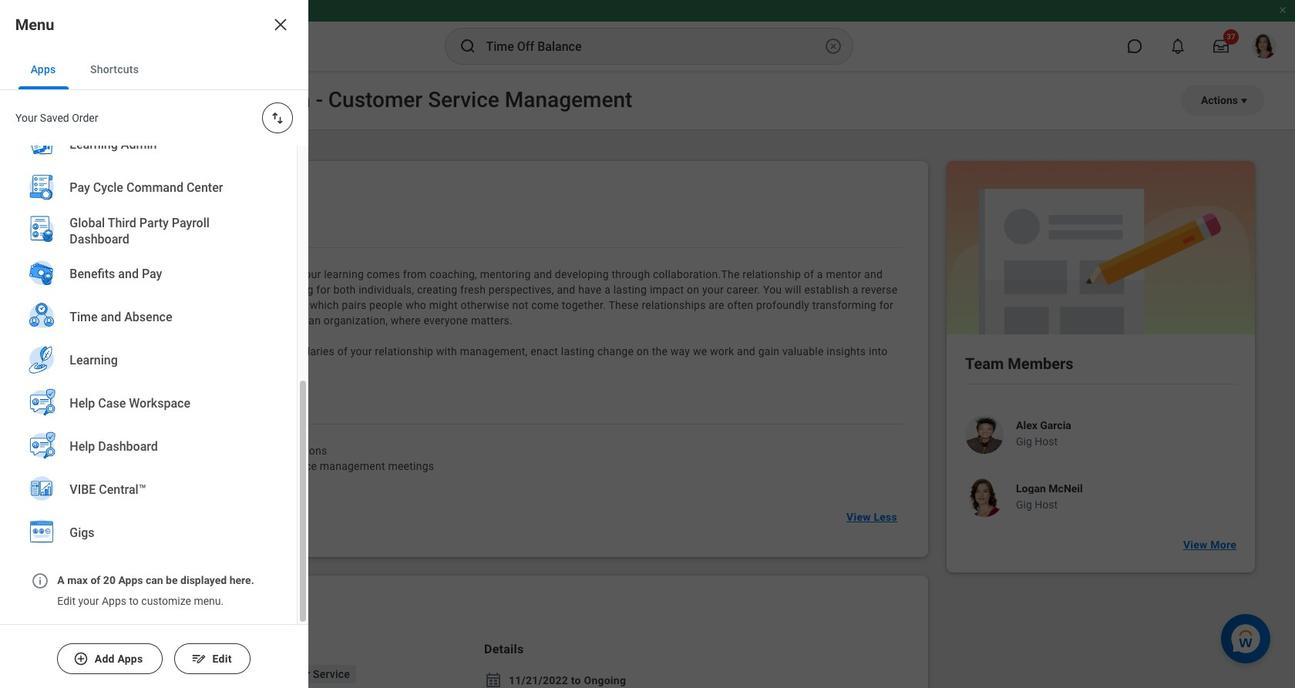 Task type: locate. For each thing, give the bounding box(es) containing it.
0 vertical spatial center
[[186, 181, 223, 195]]

on right change
[[637, 346, 650, 358]]

1 horizontal spatial view
[[1184, 539, 1208, 552]]

0 vertical spatial -
[[56, 445, 59, 457]]

2 learning from the top
[[69, 354, 118, 368]]

banner
[[0, 0, 1296, 71]]

call
[[65, 669, 84, 681]]

1 vertical spatial can
[[146, 575, 163, 587]]

1 vertical spatial view
[[1184, 539, 1208, 552]]

0 vertical spatial our
[[305, 268, 321, 281]]

help up shadowing
[[69, 440, 95, 455]]

gigs
[[69, 526, 94, 541]]

and right parties
[[118, 315, 137, 327]]

view inside view more button
[[1184, 539, 1208, 552]]

1 vertical spatial mentoring
[[56, 299, 106, 312]]

details up start date to end date image at the bottom left of the page
[[484, 643, 524, 657]]

0 horizontal spatial our
[[56, 361, 72, 373]]

relationships
[[642, 299, 706, 312]]

0 vertical spatial edit
[[57, 595, 75, 608]]

view left more
[[1184, 539, 1208, 552]]

list containing learning admin
[[0, 0, 297, 568]]

enriching
[[182, 284, 228, 296]]

apps down menu at the top
[[31, 63, 56, 76]]

skills needed
[[56, 643, 134, 657]]

2 horizontal spatial relationship
[[743, 268, 802, 281]]

garcia
[[1041, 420, 1072, 432]]

1 horizontal spatial be
[[166, 575, 178, 587]]

push
[[234, 346, 258, 358]]

1 help from the top
[[69, 397, 95, 411]]

where
[[391, 315, 421, 327]]

close environment banner image
[[1279, 5, 1288, 15]]

culture
[[199, 315, 233, 327]]

management down sessions
[[320, 461, 385, 473]]

edit for edit your apps to customize menu.
[[57, 595, 75, 608]]

through
[[612, 268, 651, 281]]

1 horizontal spatial both
[[334, 284, 356, 296]]

host
[[1035, 436, 1058, 448], [1035, 499, 1058, 511]]

our left learning
[[305, 268, 321, 281]]

lasting right enact
[[561, 346, 595, 358]]

sort image
[[270, 110, 285, 126]]

relationship up you
[[743, 268, 802, 281]]

in
[[59, 187, 68, 197]]

1 host from the top
[[1035, 436, 1058, 448]]

0 horizontal spatial to
[[129, 595, 139, 608]]

tab list containing apps
[[0, 49, 309, 90]]

in
[[297, 315, 306, 327]]

alex
[[1017, 420, 1038, 432]]

gig illustration image
[[947, 161, 1256, 335]]

1 horizontal spatial relationship
[[375, 346, 434, 358]]

learning inside learning admin link
[[69, 138, 118, 152]]

operations.
[[239, 361, 295, 373]]

1 horizontal spatial pay
[[142, 267, 162, 282]]

0 vertical spatial dashboard
[[69, 232, 129, 247]]

and up operational
[[143, 445, 162, 457]]

to up center
[[221, 346, 231, 358]]

2 vertical spatial our
[[56, 361, 72, 373]]

reverse
[[862, 284, 898, 296]]

0 vertical spatial both
[[334, 284, 356, 296]]

establish
[[805, 284, 850, 296]]

dashboard down global in the top of the page
[[69, 232, 129, 247]]

gig inside the logan mcneil gig host
[[1017, 499, 1033, 511]]

0 horizontal spatial relationship
[[109, 299, 168, 312]]

2 vertical spatial -
[[56, 476, 59, 488]]

management up inclusion
[[213, 299, 279, 312]]

our down enriching on the left top of the page
[[194, 299, 211, 312]]

0 horizontal spatial lasting
[[561, 346, 595, 358]]

relationship down incredibly
[[109, 299, 168, 312]]

of inside - establish a plan and frequency of mentoring sessions - shadowing on operational performance and service management meetings - confidential feedback on gig completion
[[216, 445, 227, 457]]

view left less
[[847, 511, 872, 524]]

mcneil
[[1049, 483, 1084, 495]]

1 vertical spatial relationship
[[109, 299, 168, 312]]

gig down 'in'
[[56, 209, 79, 228]]

benefits and pay
[[69, 267, 162, 282]]

will
[[785, 284, 802, 296]]

sessions
[[283, 445, 327, 457]]

- left shadowing
[[56, 461, 59, 473]]

view
[[847, 511, 872, 524], [1184, 539, 1208, 552]]

2 horizontal spatial to
[[571, 675, 581, 687]]

1 horizontal spatial center
[[186, 181, 223, 195]]

relationship inside express your interest if you'd like to push the boundaries of your relationship with management, enact lasting change on the way we work and gain valuable insights into our customer service and call center operations.
[[375, 346, 434, 358]]

help case workspace link
[[19, 383, 278, 427]]

details
[[83, 602, 131, 621], [484, 643, 524, 657]]

time and absence link
[[19, 296, 278, 341]]

to inside express your interest if you'd like to push the boundaries of your relationship with management, enact lasting change on the way we work and gain valuable insights into our customer service and call center operations.
[[221, 346, 231, 358]]

0 horizontal spatial the
[[155, 268, 171, 281]]

0 vertical spatial learning
[[69, 138, 118, 152]]

0 horizontal spatial be
[[117, 284, 129, 296]]

our down express
[[56, 361, 72, 373]]

with down everyone
[[436, 346, 457, 358]]

service inside express your interest if you'd like to push the boundaries of your relationship with management, enact lasting change on the way we work and gain valuable insights into our customer service and call center operations.
[[125, 361, 160, 373]]

for
[[317, 284, 331, 296], [880, 299, 894, 312]]

help left case
[[69, 397, 95, 411]]

of up performance
[[216, 445, 227, 457]]

0 vertical spatial people
[[202, 268, 235, 281]]

start date to end date image
[[484, 672, 503, 689]]

a left plan
[[110, 445, 116, 457]]

2 - from the top
[[56, 461, 59, 473]]

1 horizontal spatial mentoring
[[230, 445, 280, 457]]

1 horizontal spatial to
[[221, 346, 231, 358]]

for up which
[[317, 284, 331, 296]]

0 horizontal spatial mentoring
[[56, 299, 106, 312]]

gig down a
[[56, 602, 79, 621]]

0 horizontal spatial service
[[125, 361, 160, 373]]

plan
[[119, 445, 140, 457]]

0 horizontal spatial details
[[83, 602, 131, 621]]

gigs link
[[19, 512, 278, 557]]

an
[[309, 315, 321, 327]]

0 horizontal spatial with
[[170, 299, 191, 312]]

2 vertical spatial mentoring
[[230, 445, 280, 457]]

dashboard up operational
[[98, 440, 158, 455]]

0 vertical spatial host
[[1035, 436, 1058, 448]]

can down is
[[96, 284, 114, 296]]

absence
[[124, 310, 172, 325]]

from
[[403, 268, 427, 281]]

often
[[728, 299, 754, 312]]

1 vertical spatial people
[[370, 299, 403, 312]]

of left 20
[[90, 575, 100, 587]]

relationship down where
[[375, 346, 434, 358]]

center
[[186, 181, 223, 195], [87, 669, 120, 681]]

2 host from the top
[[1035, 499, 1058, 511]]

gig for gig description
[[56, 209, 79, 228]]

info image
[[31, 572, 49, 591]]

insights
[[827, 346, 867, 358]]

mentor
[[826, 268, 862, 281]]

management inside - establish a plan and frequency of mentoring sessions - shadowing on operational performance and service management meetings - confidential feedback on gig completion
[[320, 461, 385, 473]]

gig description
[[56, 209, 162, 228]]

your up customer
[[98, 346, 119, 358]]

0 vertical spatial to
[[221, 346, 231, 358]]

0 vertical spatial lasting
[[614, 284, 647, 296]]

1 horizontal spatial lasting
[[614, 284, 647, 296]]

customer service
[[262, 669, 350, 681]]

edit inside button
[[213, 653, 232, 666]]

1 vertical spatial service
[[282, 461, 317, 473]]

2 help from the top
[[69, 440, 95, 455]]

gig down logan
[[1017, 499, 1033, 511]]

view less button
[[841, 502, 904, 533]]

comes
[[367, 268, 400, 281]]

and down the learn:
[[231, 284, 249, 296]]

profile logan mcneil element
[[1244, 29, 1287, 63]]

0 vertical spatial for
[[317, 284, 331, 296]]

0 vertical spatial can
[[96, 284, 114, 296]]

on down plan
[[119, 461, 132, 473]]

3 - from the top
[[56, 476, 59, 488]]

0 horizontal spatial management
[[213, 299, 279, 312]]

1 vertical spatial learning
[[69, 354, 118, 368]]

both left parties
[[56, 315, 78, 327]]

1 vertical spatial -
[[56, 461, 59, 473]]

and up completion
[[260, 461, 279, 473]]

mentoring down mentee
[[56, 299, 106, 312]]

help case workspace
[[69, 397, 190, 411]]

pay up incredibly
[[142, 267, 162, 282]]

details down 20
[[83, 602, 131, 621]]

1 horizontal spatial with
[[436, 346, 457, 358]]

the up 'operations.'
[[261, 346, 276, 358]]

1 vertical spatial management
[[320, 461, 385, 473]]

0 horizontal spatial both
[[56, 315, 78, 327]]

be inside mentoring is one of the ways people learn: 20% of our learning comes from coaching, mentoring and developing through collaboration.the relationship of a mentor and mentee can be incredibly enriching and empowering for both individuals, creating fresh perspectives, and have a lasting impact on your career. you will establish a reverse mentoring relationship with our management team which pairs people who might otherwise not come together. these relationships are often profoundly transforming for both parties and promotes a culture of inclusion in an organization, where everyone matters.
[[117, 284, 129, 296]]

center down add
[[87, 669, 120, 681]]

learning
[[69, 138, 118, 152], [69, 354, 118, 368]]

in recruiting
[[59, 187, 126, 197]]

to down a max of 20 apps can be displayed here.
[[129, 595, 139, 608]]

1 horizontal spatial details
[[484, 643, 524, 657]]

2 horizontal spatial our
[[305, 268, 321, 281]]

view more button
[[1178, 530, 1244, 561]]

1 learning from the top
[[69, 138, 118, 152]]

logan mcneil link
[[1017, 483, 1084, 495]]

and
[[118, 267, 139, 282], [534, 268, 552, 281], [865, 268, 883, 281], [231, 284, 249, 296], [557, 284, 576, 296], [101, 310, 121, 325], [118, 315, 137, 327], [737, 346, 756, 358], [163, 361, 182, 373], [152, 389, 173, 403], [143, 445, 162, 457], [260, 461, 279, 473]]

a max of 20 apps can be displayed here.
[[57, 575, 254, 587]]

- left vibe
[[56, 476, 59, 488]]

ways
[[173, 268, 199, 281]]

1 vertical spatial our
[[194, 299, 211, 312]]

1 vertical spatial center
[[87, 669, 120, 681]]

with
[[170, 299, 191, 312], [436, 346, 457, 358]]

performance
[[194, 461, 257, 473]]

1 vertical spatial be
[[166, 575, 178, 587]]

can up customize
[[146, 575, 163, 587]]

service down interest
[[125, 361, 160, 373]]

1 vertical spatial both
[[56, 315, 78, 327]]

of right the one
[[142, 268, 152, 281]]

a up the transforming
[[853, 284, 859, 296]]

2 vertical spatial to
[[571, 675, 581, 687]]

1 vertical spatial edit
[[213, 653, 232, 666]]

frequency
[[164, 445, 214, 457]]

might
[[429, 299, 458, 312]]

gig down alex on the bottom
[[1017, 436, 1033, 448]]

can inside global navigation dialog
[[146, 575, 163, 587]]

1 horizontal spatial people
[[370, 299, 403, 312]]

0 vertical spatial service
[[125, 361, 160, 373]]

service down sessions
[[282, 461, 317, 473]]

to
[[221, 346, 231, 358], [129, 595, 139, 608], [571, 675, 581, 687]]

- left the establish at the left bottom
[[56, 445, 59, 457]]

recruiting
[[71, 187, 126, 197]]

view inside view less button
[[847, 511, 872, 524]]

needed
[[90, 643, 134, 657]]

0 horizontal spatial pay
[[69, 181, 90, 195]]

0 horizontal spatial can
[[96, 284, 114, 296]]

displayed
[[180, 575, 227, 587]]

learning down parties
[[69, 354, 118, 368]]

edit up coaching
[[213, 653, 232, 666]]

1 horizontal spatial service
[[282, 461, 317, 473]]

2 horizontal spatial mentoring
[[480, 268, 531, 281]]

your up are
[[703, 284, 724, 296]]

tab list
[[0, 49, 309, 90]]

pay right 'in'
[[69, 181, 90, 195]]

these
[[609, 299, 639, 312]]

0 vertical spatial with
[[170, 299, 191, 312]]

coaching button
[[190, 666, 249, 684]]

host down the logan mcneil link
[[1035, 499, 1058, 511]]

for down reverse
[[880, 299, 894, 312]]

start date to end date image
[[484, 672, 503, 689]]

1 vertical spatial lasting
[[561, 346, 595, 358]]

1 vertical spatial to
[[129, 595, 139, 608]]

and right is
[[118, 267, 139, 282]]

with up the promotes
[[170, 299, 191, 312]]

people down individuals,
[[370, 299, 403, 312]]

with inside express your interest if you'd like to push the boundaries of your relationship with management, enact lasting change on the way we work and gain valuable insights into our customer service and call center operations.
[[436, 346, 457, 358]]

mentoring up perspectives,
[[480, 268, 531, 281]]

and up perspectives,
[[534, 268, 552, 281]]

host inside alex garcia gig host
[[1035, 436, 1058, 448]]

of inside express your interest if you'd like to push the boundaries of your relationship with management, enact lasting change on the way we work and gain valuable insights into our customer service and call center operations.
[[338, 346, 348, 358]]

of down organization,
[[338, 346, 348, 358]]

0 horizontal spatial center
[[87, 669, 120, 681]]

1 vertical spatial help
[[69, 440, 95, 455]]

the up incredibly
[[155, 268, 171, 281]]

dashboard
[[69, 232, 129, 247], [98, 440, 158, 455]]

0 horizontal spatial edit
[[57, 595, 75, 608]]

team
[[966, 355, 1005, 373]]

0 vertical spatial be
[[117, 284, 129, 296]]

the
[[155, 268, 171, 281], [261, 346, 276, 358], [652, 346, 668, 358]]

0 horizontal spatial for
[[317, 284, 331, 296]]

learning inside learning link
[[69, 354, 118, 368]]

0 vertical spatial pay
[[69, 181, 90, 195]]

1 vertical spatial for
[[880, 299, 894, 312]]

alex garcia gig host
[[1017, 420, 1072, 448]]

your down max
[[78, 595, 99, 608]]

service
[[125, 361, 160, 373], [282, 461, 317, 473]]

center inside button
[[87, 669, 120, 681]]

perspectives,
[[489, 284, 554, 296]]

plus circle image
[[73, 652, 89, 667]]

0 vertical spatial management
[[213, 299, 279, 312]]

1 vertical spatial pay
[[142, 267, 162, 282]]

host inside the logan mcneil gig host
[[1035, 499, 1058, 511]]

to left ongoing
[[571, 675, 581, 687]]

together.
[[562, 299, 606, 312]]

list inside global navigation dialog
[[0, 0, 297, 568]]

lasting down the through
[[614, 284, 647, 296]]

2 vertical spatial relationship
[[375, 346, 434, 358]]

1 horizontal spatial can
[[146, 575, 163, 587]]

-
[[56, 445, 59, 457], [56, 461, 59, 473], [56, 476, 59, 488]]

learning for learning admin
[[69, 138, 118, 152]]

1 horizontal spatial edit
[[213, 653, 232, 666]]

learning down order
[[69, 138, 118, 152]]

to inside global navigation dialog
[[129, 595, 139, 608]]

mentoring up performance
[[230, 445, 280, 457]]

the left 'way'
[[652, 346, 668, 358]]

shortcuts
[[90, 63, 139, 76]]

your inside global navigation dialog
[[78, 595, 99, 608]]

gig
[[56, 209, 79, 228], [56, 389, 75, 403], [1017, 436, 1033, 448], [1017, 499, 1033, 511], [56, 602, 79, 621]]

center up the payroll
[[186, 181, 223, 195]]

0 horizontal spatial view
[[847, 511, 872, 524]]

into
[[869, 346, 888, 358]]

people up enriching on the left top of the page
[[202, 268, 235, 281]]

apps
[[31, 63, 56, 76], [118, 575, 143, 587], [102, 595, 126, 608], [118, 653, 143, 666]]

gain
[[759, 346, 780, 358]]

gig for gig details
[[56, 602, 79, 621]]

on down collaboration.the
[[687, 284, 700, 296]]

be up customize
[[166, 575, 178, 587]]

0 vertical spatial help
[[69, 397, 95, 411]]

be down the one
[[117, 284, 129, 296]]

of inside global navigation dialog
[[90, 575, 100, 587]]

vibe central™ link
[[19, 469, 278, 514]]

both down learning
[[334, 284, 356, 296]]

list
[[0, 0, 297, 568]]

host down alex garcia link
[[1035, 436, 1058, 448]]

valuable
[[783, 346, 824, 358]]

operational
[[135, 461, 191, 473]]

mentee
[[56, 284, 93, 296]]

0 vertical spatial view
[[847, 511, 872, 524]]

of up establish
[[804, 268, 815, 281]]

1 vertical spatial host
[[1035, 499, 1058, 511]]

1 vertical spatial details
[[484, 643, 524, 657]]

gig down customer
[[56, 389, 75, 403]]

0 vertical spatial mentoring
[[480, 268, 531, 281]]

view for gig description
[[847, 511, 872, 524]]

edit down a
[[57, 595, 75, 608]]

one
[[120, 268, 139, 281]]

edit your apps to customize menu.
[[57, 595, 224, 608]]

the inside mentoring is one of the ways people learn: 20% of our learning comes from coaching, mentoring and developing through collaboration.the relationship of a mentor and mentee can be incredibly enriching and empowering for both individuals, creating fresh perspectives, and have a lasting impact on your career. you will establish a reverse mentoring relationship with our management team which pairs people who might otherwise not come together. these relationships are often profoundly transforming for both parties and promotes a culture of inclusion in an organization, where everyone matters.
[[155, 268, 171, 281]]

1 vertical spatial with
[[436, 346, 457, 358]]

1 horizontal spatial management
[[320, 461, 385, 473]]

lasting inside express your interest if you'd like to push the boundaries of your relationship with management, enact lasting change on the way we work and gain valuable insights into our customer service and call center operations.
[[561, 346, 595, 358]]



Task type: vqa. For each thing, say whether or not it's contained in the screenshot.
bottom be
yes



Task type: describe. For each thing, give the bounding box(es) containing it.
learning
[[324, 268, 364, 281]]

and down developing at the top
[[557, 284, 576, 296]]

2 horizontal spatial the
[[652, 346, 668, 358]]

view more
[[1184, 539, 1237, 552]]

change
[[598, 346, 634, 358]]

and left gain
[[737, 346, 756, 358]]

gig deliverables and milestones
[[56, 389, 239, 403]]

fresh
[[461, 284, 486, 296]]

and right time
[[101, 310, 121, 325]]

add apps
[[95, 653, 143, 666]]

profoundly
[[757, 299, 810, 312]]

customize
[[141, 595, 191, 608]]

1 horizontal spatial for
[[880, 299, 894, 312]]

parties
[[81, 315, 115, 327]]

collaboration.the
[[653, 268, 740, 281]]

not
[[513, 299, 529, 312]]

admin
[[121, 138, 157, 152]]

a inside - establish a plan and frequency of mentoring sessions - shadowing on operational performance and service management meetings - confidential feedback on gig completion
[[110, 445, 116, 457]]

service inside - establish a plan and frequency of mentoring sessions - shadowing on operational performance and service management meetings - confidential feedback on gig completion
[[282, 461, 317, 473]]

management inside mentoring is one of the ways people learn: 20% of our learning comes from coaching, mentoring and developing through collaboration.the relationship of a mentor and mentee can be incredibly enriching and empowering for both individuals, creating fresh perspectives, and have a lasting impact on your career. you will establish a reverse mentoring relationship with our management team which pairs people who might otherwise not come together. these relationships are often profoundly transforming for both parties and promotes a culture of inclusion in an organization, where everyone matters.
[[213, 299, 279, 312]]

host for mcneil
[[1035, 499, 1058, 511]]

promotes
[[140, 315, 187, 327]]

boundaries
[[279, 346, 335, 358]]

otherwise
[[461, 299, 510, 312]]

and down "if"
[[163, 361, 182, 373]]

meetings
[[388, 461, 434, 473]]

view for team members
[[1184, 539, 1208, 552]]

members
[[1008, 355, 1074, 373]]

0 vertical spatial relationship
[[743, 268, 802, 281]]

pay cycle command center link
[[19, 167, 278, 211]]

pairs
[[342, 299, 367, 312]]

like
[[201, 346, 218, 358]]

a
[[57, 575, 64, 587]]

- establish a plan and frequency of mentoring sessions - shadowing on operational performance and service management meetings - confidential feedback on gig completion
[[56, 445, 434, 488]]

we
[[693, 346, 708, 358]]

apps right 20
[[118, 575, 143, 587]]

workspace
[[129, 397, 190, 411]]

case
[[98, 397, 126, 411]]

help for help dashboard
[[69, 440, 95, 455]]

your saved order
[[15, 112, 98, 124]]

incredibly
[[132, 284, 179, 296]]

center inside list
[[186, 181, 223, 195]]

operations
[[123, 669, 178, 681]]

are
[[709, 299, 725, 312]]

and down learning link
[[152, 389, 173, 403]]

on inside mentoring is one of the ways people learn: 20% of our learning comes from coaching, mentoring and developing through collaboration.the relationship of a mentor and mentee can be incredibly enriching and empowering for both individuals, creating fresh perspectives, and have a lasting impact on your career. you will establish a reverse mentoring relationship with our management team which pairs people who might otherwise not come together. these relationships are often profoundly transforming for both parties and promotes a culture of inclusion in an organization, where everyone matters.
[[687, 284, 700, 296]]

dashboard inside global third party payroll dashboard
[[69, 232, 129, 247]]

your inside mentoring is one of the ways people learn: 20% of our learning comes from coaching, mentoring and developing through collaboration.the relationship of a mentor and mentee can be incredibly enriching and empowering for both individuals, creating fresh perspectives, and have a lasting impact on your career. you will establish a reverse mentoring relationship with our management team which pairs people who might otherwise not come together. these relationships are often profoundly transforming for both parties and promotes a culture of inclusion in an organization, where everyone matters.
[[703, 284, 724, 296]]

management,
[[460, 346, 528, 358]]

mentoring is one of the ways people learn: 20% of our learning comes from coaching, mentoring and developing through collaboration.the relationship of a mentor and mentee can be incredibly enriching and empowering for both individuals, creating fresh perspectives, and have a lasting impact on your career. you will establish a reverse mentoring relationship with our management team which pairs people who might otherwise not come together. these relationships are often profoundly transforming for both parties and promotes a culture of inclusion in an organization, where everyone matters.
[[56, 268, 901, 327]]

gig inside alex garcia gig host
[[1017, 436, 1033, 448]]

a left culture
[[190, 315, 196, 327]]

text edit image
[[191, 652, 207, 667]]

1 horizontal spatial our
[[194, 299, 211, 312]]

1 - from the top
[[56, 445, 59, 457]]

your down organization,
[[351, 346, 372, 358]]

11/21/2022 to ongoing
[[509, 675, 626, 687]]

less
[[874, 511, 898, 524]]

1 vertical spatial dashboard
[[98, 440, 158, 455]]

global
[[69, 216, 105, 230]]

customer
[[262, 669, 310, 681]]

help for help case workspace
[[69, 397, 95, 411]]

individuals,
[[359, 284, 414, 296]]

a up establish
[[818, 268, 824, 281]]

learn:
[[238, 268, 266, 281]]

0 vertical spatial details
[[83, 602, 131, 621]]

learning link
[[19, 339, 278, 384]]

on inside express your interest if you'd like to push the boundaries of your relationship with management, enact lasting change on the way we work and gain valuable insights into our customer service and call center operations.
[[637, 346, 650, 358]]

x circle image
[[824, 37, 843, 56]]

customer service button
[[256, 666, 356, 684]]

menu
[[15, 15, 55, 34]]

shadowing
[[62, 461, 116, 473]]

global navigation dialog
[[0, 0, 309, 689]]

can inside mentoring is one of the ways people learn: 20% of our learning comes from coaching, mentoring and developing through collaboration.the relationship of a mentor and mentee can be incredibly enriching and empowering for both individuals, creating fresh perspectives, and have a lasting impact on your career. you will establish a reverse mentoring relationship with our management team which pairs people who might otherwise not come together. these relationships are often profoundly transforming for both parties and promotes a culture of inclusion in an organization, where everyone matters.
[[96, 284, 114, 296]]

add
[[95, 653, 115, 666]]

skills
[[56, 643, 87, 657]]

20
[[103, 575, 115, 587]]

matters.
[[471, 315, 513, 327]]

benefits
[[69, 267, 115, 282]]

organization,
[[324, 315, 388, 327]]

gig details
[[56, 602, 131, 621]]

menu.
[[194, 595, 224, 608]]

milestones
[[176, 389, 239, 403]]

x image
[[272, 15, 290, 34]]

apps up call center operations
[[118, 653, 143, 666]]

party
[[139, 216, 169, 230]]

team members
[[966, 355, 1074, 373]]

central™
[[99, 483, 146, 498]]

and up reverse
[[865, 268, 883, 281]]

empowering
[[252, 284, 314, 296]]

0 horizontal spatial people
[[202, 268, 235, 281]]

here.
[[229, 575, 254, 587]]

search image
[[459, 37, 477, 56]]

mentoring inside - establish a plan and frequency of mentoring sessions - shadowing on operational performance and service management meetings - confidential feedback on gig completion
[[230, 445, 280, 457]]

vibe central™
[[69, 483, 146, 498]]

your
[[15, 112, 37, 124]]

cycle
[[93, 181, 123, 195]]

come
[[532, 299, 559, 312]]

our inside express your interest if you'd like to push the boundaries of your relationship with management, enact lasting change on the way we work and gain valuable insights into our customer service and call center operations.
[[56, 361, 72, 373]]

be inside global navigation dialog
[[166, 575, 178, 587]]

notifications large image
[[1171, 39, 1186, 54]]

apps down 20
[[102, 595, 126, 608]]

1 horizontal spatial the
[[261, 346, 276, 358]]

inbox large image
[[1214, 39, 1230, 54]]

on left gig on the left
[[173, 476, 186, 488]]

ongoing
[[584, 675, 626, 687]]

feedback
[[125, 476, 170, 488]]

saved
[[40, 112, 69, 124]]

time
[[69, 310, 97, 325]]

you
[[764, 284, 782, 296]]

impact
[[650, 284, 685, 296]]

a right have
[[605, 284, 611, 296]]

you'd
[[172, 346, 198, 358]]

career.
[[727, 284, 761, 296]]

host for garcia
[[1035, 436, 1058, 448]]

benefits and pay link
[[19, 253, 278, 298]]

edit button
[[175, 644, 251, 675]]

with inside mentoring is one of the ways people learn: 20% of our learning comes from coaching, mentoring and developing through collaboration.the relationship of a mentor and mentee can be incredibly enriching and empowering for both individuals, creating fresh perspectives, and have a lasting impact on your career. you will establish a reverse mentoring relationship with our management team which pairs people who might otherwise not come together. these relationships are often profoundly transforming for both parties and promotes a culture of inclusion in an organization, where everyone matters.
[[170, 299, 191, 312]]

of right 20%
[[292, 268, 302, 281]]

learning admin link
[[19, 123, 278, 168]]

call center operations
[[65, 669, 178, 681]]

more
[[1211, 539, 1237, 552]]

pay cycle command center
[[69, 181, 223, 195]]

vibe
[[69, 483, 96, 498]]

which
[[310, 299, 339, 312]]

gig for gig deliverables and milestones
[[56, 389, 75, 403]]

learning for learning
[[69, 354, 118, 368]]

lasting inside mentoring is one of the ways people learn: 20% of our learning comes from coaching, mentoring and developing through collaboration.the relationship of a mentor and mentee can be incredibly enriching and empowering for both individuals, creating fresh perspectives, and have a lasting impact on your career. you will establish a reverse mentoring relationship with our management team which pairs people who might otherwise not come together. these relationships are often profoundly transforming for both parties and promotes a culture of inclusion in an organization, where everyone matters.
[[614, 284, 647, 296]]

enact
[[531, 346, 559, 358]]

of right culture
[[236, 315, 247, 327]]

20%
[[268, 268, 289, 281]]

edit for edit
[[213, 653, 232, 666]]

time and absence
[[69, 310, 172, 325]]

11/21/2022
[[509, 675, 569, 687]]

logan
[[1017, 483, 1047, 495]]



